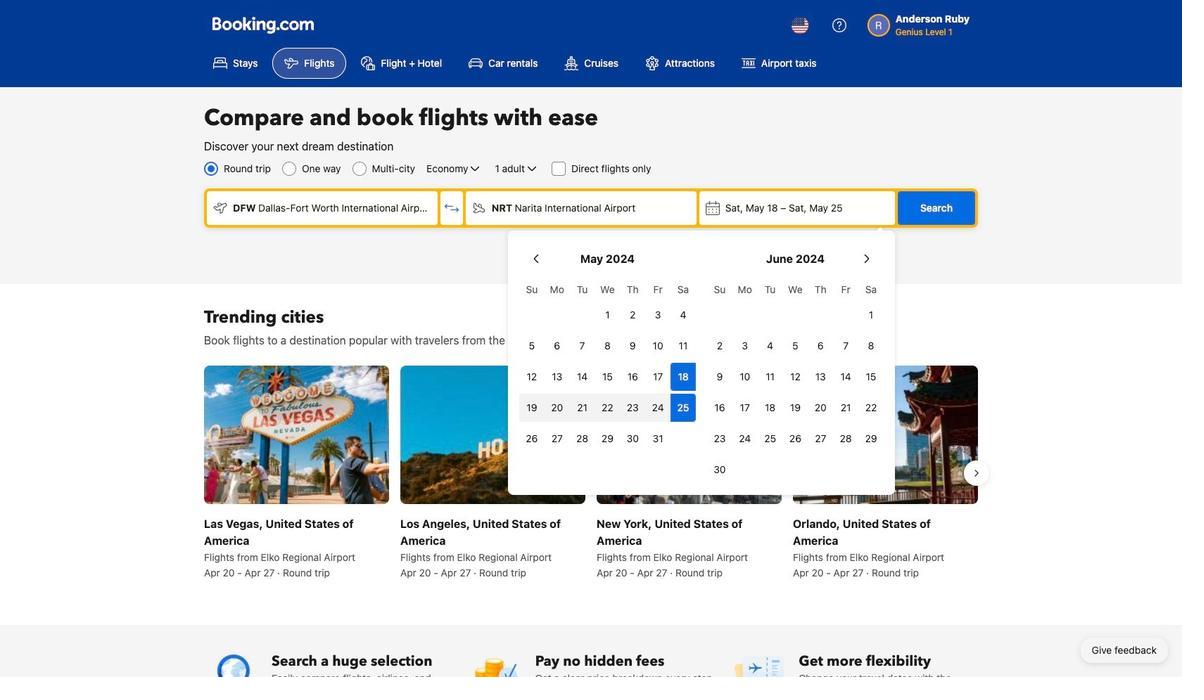 Task type: vqa. For each thing, say whether or not it's contained in the screenshot.
will
no



Task type: describe. For each thing, give the bounding box(es) containing it.
26 June 2024 checkbox
[[783, 425, 808, 453]]

cell up 31 may 2024 option
[[646, 391, 671, 422]]

2 grid from the left
[[707, 276, 884, 484]]

17 May 2024 checkbox
[[646, 363, 671, 391]]

11 June 2024 checkbox
[[758, 363, 783, 391]]

22 June 2024 checkbox
[[859, 394, 884, 422]]

24 May 2024 checkbox
[[646, 394, 671, 422]]

24 June 2024 checkbox
[[733, 425, 758, 453]]

11 May 2024 checkbox
[[671, 332, 696, 360]]

cell up 26 may 2024 option in the bottom left of the page
[[519, 391, 545, 422]]

18 May 2024 checkbox
[[671, 363, 696, 391]]

23 June 2024 checkbox
[[707, 425, 733, 453]]

19 June 2024 checkbox
[[783, 394, 808, 422]]

22 May 2024 checkbox
[[595, 394, 620, 422]]

your account menu anderson ruby genius level 1 element
[[868, 12, 970, 39]]

28 May 2024 checkbox
[[570, 425, 595, 453]]

19 May 2024 checkbox
[[519, 394, 545, 422]]

25 June 2024 checkbox
[[758, 425, 783, 453]]

16 May 2024 checkbox
[[620, 363, 646, 391]]

25 May 2024 checkbox
[[671, 394, 696, 422]]

7 May 2024 checkbox
[[570, 332, 595, 360]]

cell left 16 june 2024 'option'
[[671, 391, 696, 422]]

21 May 2024 checkbox
[[570, 394, 595, 422]]

3 May 2024 checkbox
[[646, 301, 671, 329]]

16 June 2024 checkbox
[[707, 394, 733, 422]]

31 May 2024 checkbox
[[646, 425, 671, 453]]

9 May 2024 checkbox
[[620, 332, 646, 360]]

6 May 2024 checkbox
[[545, 332, 570, 360]]

23 May 2024 checkbox
[[620, 394, 646, 422]]

flights homepage image
[[213, 17, 314, 34]]

9 June 2024 checkbox
[[707, 363, 733, 391]]

29 June 2024 checkbox
[[859, 425, 884, 453]]

cell up 28 may 2024 option
[[570, 391, 595, 422]]

14 May 2024 checkbox
[[570, 363, 595, 391]]

las vegas, united states of america image
[[204, 366, 389, 505]]

27 May 2024 checkbox
[[545, 425, 570, 453]]

13 June 2024 checkbox
[[808, 363, 834, 391]]

10 May 2024 checkbox
[[646, 332, 671, 360]]



Task type: locate. For each thing, give the bounding box(es) containing it.
8 May 2024 checkbox
[[595, 332, 620, 360]]

los angeles, united states of america image
[[401, 366, 586, 505]]

30 June 2024 checkbox
[[707, 456, 733, 484]]

cell up 27 may 2024 option
[[545, 391, 570, 422]]

cell up 30 may 2024 option
[[620, 391, 646, 422]]

1 June 2024 checkbox
[[859, 301, 884, 329]]

26 May 2024 checkbox
[[519, 425, 545, 453]]

0 horizontal spatial grid
[[519, 276, 696, 453]]

28 June 2024 checkbox
[[834, 425, 859, 453]]

7 June 2024 checkbox
[[834, 332, 859, 360]]

10 June 2024 checkbox
[[733, 363, 758, 391]]

cell up the 25 may 2024 option
[[671, 360, 696, 391]]

17 June 2024 checkbox
[[733, 394, 758, 422]]

cell
[[671, 360, 696, 391], [519, 391, 545, 422], [545, 391, 570, 422], [570, 391, 595, 422], [595, 391, 620, 422], [620, 391, 646, 422], [646, 391, 671, 422], [671, 391, 696, 422]]

region
[[193, 360, 990, 587]]

20 May 2024 checkbox
[[545, 394, 570, 422]]

1 horizontal spatial grid
[[707, 276, 884, 484]]

5 May 2024 checkbox
[[519, 332, 545, 360]]

27 June 2024 checkbox
[[808, 425, 834, 453]]

grid
[[519, 276, 696, 453], [707, 276, 884, 484]]

5 June 2024 checkbox
[[783, 332, 808, 360]]

12 June 2024 checkbox
[[783, 363, 808, 391]]

14 June 2024 checkbox
[[834, 363, 859, 391]]

orlando, united states of america image
[[793, 366, 978, 505]]

4 May 2024 checkbox
[[671, 301, 696, 329]]

30 May 2024 checkbox
[[620, 425, 646, 453]]

8 June 2024 checkbox
[[859, 332, 884, 360]]

3 June 2024 checkbox
[[733, 332, 758, 360]]

cell up 29 may 2024 option
[[595, 391, 620, 422]]

29 May 2024 checkbox
[[595, 425, 620, 453]]

15 June 2024 checkbox
[[859, 363, 884, 391]]

18 June 2024 checkbox
[[758, 394, 783, 422]]

6 June 2024 checkbox
[[808, 332, 834, 360]]

20 June 2024 checkbox
[[808, 394, 834, 422]]

new york, united states of america image
[[597, 366, 782, 505]]

2 May 2024 checkbox
[[620, 301, 646, 329]]

13 May 2024 checkbox
[[545, 363, 570, 391]]

1 grid from the left
[[519, 276, 696, 453]]

21 June 2024 checkbox
[[834, 394, 859, 422]]

4 June 2024 checkbox
[[758, 332, 783, 360]]

2 June 2024 checkbox
[[707, 332, 733, 360]]

12 May 2024 checkbox
[[519, 363, 545, 391]]

1 May 2024 checkbox
[[595, 301, 620, 329]]

15 May 2024 checkbox
[[595, 363, 620, 391]]



